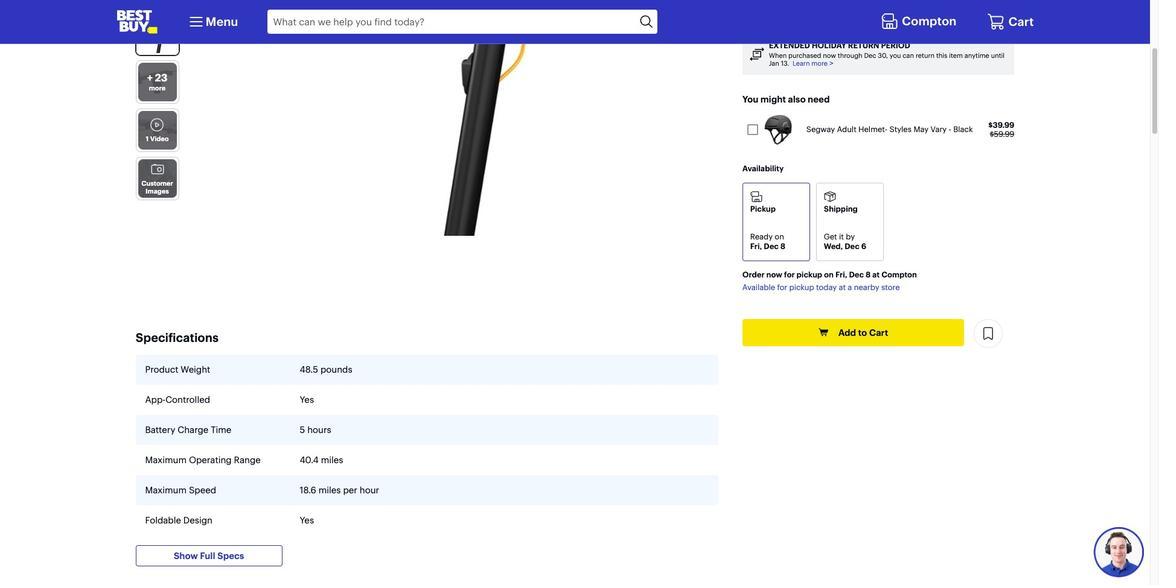Task type: describe. For each thing, give the bounding box(es) containing it.
alt view zoom 13. segway - ninebot f65 kick scooter w/40.4 miles operating range & 18.6 mph max speed - black. image
[[138, 71, 177, 94]]

maximum for maximum operating range
[[145, 455, 187, 466]]

controlled
[[166, 394, 210, 406]]

$39.99
[[989, 120, 1015, 130]]

on inside ready on fri, dec 8
[[775, 232, 784, 242]]

specs
[[217, 551, 244, 562]]

product weight
[[145, 364, 210, 376]]

save image
[[981, 327, 996, 341]]

period
[[881, 41, 911, 50]]

me
[[858, 20, 868, 28]]

pounds
[[321, 364, 352, 376]]

styles
[[890, 125, 912, 134]]

48.5
[[300, 364, 318, 376]]

may
[[914, 125, 929, 134]]

customer
[[141, 179, 173, 188]]

design
[[183, 515, 213, 527]]

0 vertical spatial pickup
[[797, 270, 823, 280]]

per
[[343, 485, 357, 497]]

through
[[838, 51, 863, 60]]

miles for 40.4
[[321, 455, 343, 466]]

speed
[[189, 485, 216, 497]]

on inside "order now for pickup on fri, dec 8 at compton available for pickup today at a nearby store"
[[824, 270, 834, 280]]

0 vertical spatial at
[[873, 270, 880, 280]]

learn
[[793, 59, 810, 68]]

40.4 miles
[[300, 455, 343, 466]]

dec 30,
[[864, 51, 888, 60]]

return
[[848, 41, 880, 50]]

until
[[991, 51, 1005, 60]]

0 vertical spatial for
[[784, 270, 795, 280]]

segway
[[807, 125, 835, 134]]

available
[[743, 282, 775, 292]]

it
[[839, 232, 844, 242]]

1
[[146, 135, 149, 143]]

customer images button
[[136, 158, 178, 200]]

48.5 pounds
[[300, 364, 352, 376]]

battery
[[145, 425, 175, 436]]

$59.99
[[990, 129, 1015, 139]]

1 video
[[146, 135, 169, 143]]

how
[[869, 20, 883, 28]]

fri, inside ready on fri, dec 8
[[750, 241, 762, 251]]

today
[[816, 282, 837, 292]]

product
[[145, 364, 178, 376]]

menu
[[206, 14, 238, 29]]

add to cart
[[839, 327, 889, 339]]

24-month financing. show me how >
[[838, 8, 904, 28]]

adult
[[837, 125, 857, 134]]

hours
[[307, 425, 331, 436]]

when
[[769, 51, 787, 60]]

black
[[954, 125, 973, 134]]

wed,
[[824, 241, 843, 251]]

1 horizontal spatial alt view zoom 12. segway - ninebot f65 kick scooter w/40.4 miles operating range & 18.6 mph max speed - black. image
[[286, 0, 618, 236]]

show inside 24-month financing. show me how >
[[838, 20, 856, 28]]

yes for foldable design
[[300, 515, 314, 527]]

item
[[949, 51, 963, 60]]

store
[[882, 282, 900, 292]]

1 vertical spatial at
[[839, 282, 846, 292]]

5
[[300, 425, 305, 436]]

Type to search. Navigate forward to hear suggestions text field
[[267, 10, 636, 34]]

a
[[848, 282, 852, 292]]

8 inside ready on fri, dec 8
[[781, 241, 786, 251]]

extended
[[769, 41, 810, 50]]

order
[[743, 270, 765, 280]]

app-
[[145, 394, 166, 406]]

operating
[[189, 455, 232, 466]]

miles for 18.6
[[319, 485, 341, 497]]

compton button
[[881, 10, 960, 33]]

charge
[[178, 425, 209, 436]]

cart icon image
[[988, 13, 1006, 31]]

$39.99 $59.99
[[989, 120, 1015, 139]]

now inside when purchased now through dec 30, you can return this item anytime until jan 13.
[[823, 51, 836, 60]]

0 vertical spatial more
[[812, 59, 828, 68]]

18.6 miles per hour
[[300, 485, 379, 497]]

range
[[234, 455, 261, 466]]

availability
[[743, 164, 784, 173]]

get
[[824, 232, 837, 242]]

0 horizontal spatial alt view zoom 12. segway - ninebot f65 kick scooter w/40.4 miles operating range & 18.6 mph max speed - black. image
[[139, 15, 176, 53]]

vary
[[931, 125, 947, 134]]

you might also need
[[743, 94, 830, 105]]

might
[[761, 94, 786, 105]]

best buy help human beacon image
[[1093, 527, 1145, 578]]

24-
[[838, 8, 849, 16]]

+
[[147, 71, 153, 84]]

dec inside get it by wed, dec 6
[[845, 241, 860, 251]]

ready
[[750, 232, 773, 242]]

to
[[858, 327, 867, 339]]

extended holiday return period
[[769, 41, 911, 50]]

>
[[884, 20, 888, 28]]



Task type: locate. For each thing, give the bounding box(es) containing it.
compton up return
[[902, 13, 957, 28]]

app-controlled
[[145, 394, 210, 406]]

1 maximum from the top
[[145, 455, 187, 466]]

1 horizontal spatial at
[[873, 270, 880, 280]]

0 horizontal spatial fri,
[[750, 241, 762, 251]]

0 horizontal spatial more
[[149, 84, 166, 92]]

compton up store
[[882, 270, 917, 280]]

1 vertical spatial now
[[767, 270, 783, 280]]

this
[[937, 51, 948, 60]]

8
[[781, 241, 786, 251], [866, 270, 871, 280]]

on up today
[[824, 270, 834, 280]]

now inside "order now for pickup on fri, dec 8 at compton available for pickup today at a nearby store"
[[767, 270, 783, 280]]

helmet-
[[859, 125, 888, 134]]

jan 13.
[[769, 59, 790, 68]]

shipping
[[824, 204, 858, 214]]

cart link
[[988, 13, 1034, 31]]

learn more ˃
[[793, 59, 834, 68]]

segway ninebot f65 electric scooter overview video 1 minutes 38 seconds image
[[138, 120, 177, 142]]

maximum
[[145, 455, 187, 466], [145, 485, 187, 497]]

need
[[808, 94, 830, 105]]

1 vertical spatial miles
[[319, 485, 341, 497]]

time
[[211, 425, 231, 436]]

pickup left today
[[790, 282, 814, 292]]

0 vertical spatial now
[[823, 51, 836, 60]]

fri, up today
[[836, 270, 848, 280]]

for right 'available' at the right top
[[777, 282, 788, 292]]

pickup up available for pickup today at a nearby store button
[[797, 270, 823, 280]]

segway adult helmet- styles may vary - black image
[[764, 115, 792, 145]]

more inside + 23 more
[[149, 84, 166, 92]]

0 vertical spatial yes
[[300, 394, 314, 406]]

1 horizontal spatial fri,
[[836, 270, 848, 280]]

cart inside button
[[869, 327, 889, 339]]

0 vertical spatial fri,
[[750, 241, 762, 251]]

pickup
[[750, 204, 776, 214]]

foldable design
[[145, 515, 213, 527]]

maximum speed
[[145, 485, 216, 497]]

more left ˃
[[812, 59, 828, 68]]

dec inside "order now for pickup on fri, dec 8 at compton available for pickup today at a nearby store"
[[849, 270, 864, 280]]

more up 1 video button
[[149, 84, 166, 92]]

0 vertical spatial maximum
[[145, 455, 187, 466]]

compton inside "dropdown button"
[[902, 13, 957, 28]]

foldable
[[145, 515, 181, 527]]

for up available for pickup today at a nearby store button
[[784, 270, 795, 280]]

1 vertical spatial pickup
[[790, 282, 814, 292]]

show down 24- on the right top
[[838, 20, 856, 28]]

available for pickup today at a nearby store button
[[743, 282, 900, 293]]

0 vertical spatial compton
[[902, 13, 957, 28]]

fri, inside "order now for pickup on fri, dec 8 at compton available for pickup today at a nearby store"
[[836, 270, 848, 280]]

on
[[775, 232, 784, 242], [824, 270, 834, 280]]

at up the nearby
[[873, 270, 880, 280]]

video
[[150, 135, 169, 143]]

compton
[[902, 13, 957, 28], [882, 270, 917, 280]]

show inside button
[[174, 551, 198, 562]]

maximum up foldable
[[145, 485, 187, 497]]

1 vertical spatial on
[[824, 270, 834, 280]]

show
[[838, 20, 856, 28], [174, 551, 198, 562]]

0 vertical spatial miles
[[321, 455, 343, 466]]

1 horizontal spatial show
[[838, 20, 856, 28]]

1 vertical spatial compton
[[882, 270, 917, 280]]

0 horizontal spatial 8
[[781, 241, 786, 251]]

can
[[903, 51, 914, 60]]

when purchased now through dec 30, you can return this item anytime until jan 13.
[[769, 51, 1005, 68]]

0 vertical spatial on
[[775, 232, 784, 242]]

return
[[916, 51, 935, 60]]

nearby
[[854, 282, 880, 292]]

images
[[146, 187, 169, 195]]

0 horizontal spatial now
[[767, 270, 783, 280]]

now up 'available' at the right top
[[767, 270, 783, 280]]

at
[[873, 270, 880, 280], [839, 282, 846, 292]]

0 horizontal spatial at
[[839, 282, 846, 292]]

dec up a
[[849, 270, 864, 280]]

now
[[823, 51, 836, 60], [767, 270, 783, 280]]

dec inside ready on fri, dec 8
[[764, 241, 779, 251]]

6
[[862, 241, 867, 251]]

anytime
[[965, 51, 990, 60]]

also
[[788, 94, 806, 105]]

dec left 6
[[845, 241, 860, 251]]

month
[[849, 8, 869, 16]]

+ 23 more
[[147, 71, 167, 92]]

8 right ready
[[781, 241, 786, 251]]

0 vertical spatial show
[[838, 20, 856, 28]]

financing.
[[871, 8, 904, 16]]

maximum for maximum speed
[[145, 485, 187, 497]]

-
[[949, 125, 952, 134]]

dec
[[764, 241, 779, 251], [845, 241, 860, 251], [849, 270, 864, 280]]

1 yes from the top
[[300, 394, 314, 406]]

23
[[155, 71, 167, 84]]

8 inside "order now for pickup on fri, dec 8 at compton available for pickup today at a nearby store"
[[866, 270, 871, 280]]

specifications
[[136, 330, 219, 346]]

miles left per at the bottom
[[319, 485, 341, 497]]

1 vertical spatial fri,
[[836, 270, 848, 280]]

show full specs button
[[136, 546, 282, 567]]

more
[[812, 59, 828, 68], [149, 84, 166, 92]]

0 horizontal spatial show
[[174, 551, 198, 562]]

at left a
[[839, 282, 846, 292]]

1 horizontal spatial more
[[812, 59, 828, 68]]

8 up the nearby
[[866, 270, 871, 280]]

yes down 18.6
[[300, 515, 314, 527]]

now down holiday on the right top
[[823, 51, 836, 60]]

extended holiday return period heading
[[769, 41, 1007, 51]]

cart
[[1009, 14, 1034, 29], [869, 327, 889, 339]]

1 video button
[[136, 109, 178, 152]]

miles right 40.4
[[321, 455, 343, 466]]

0 vertical spatial cart
[[1009, 14, 1034, 29]]

2 maximum from the top
[[145, 485, 187, 497]]

you
[[743, 94, 759, 105]]

1 horizontal spatial cart
[[1009, 14, 1034, 29]]

cart right to
[[869, 327, 889, 339]]

weight
[[181, 364, 210, 376]]

0 horizontal spatial on
[[775, 232, 784, 242]]

maximum operating range
[[145, 455, 261, 466]]

miles
[[321, 455, 343, 466], [319, 485, 341, 497]]

show full specs
[[174, 551, 244, 562]]

alt view zoom 12. segway - ninebot f65 kick scooter w/40.4 miles operating range & 18.6 mph max speed - black. image
[[286, 0, 618, 236], [139, 15, 176, 53]]

customer images
[[141, 179, 173, 195]]

you
[[890, 51, 901, 60]]

None checkbox
[[747, 125, 758, 135]]

yes for app-controlled
[[300, 394, 314, 406]]

2 yes from the top
[[300, 515, 314, 527]]

1 horizontal spatial 8
[[866, 270, 871, 280]]

cart right 'cart icon'
[[1009, 14, 1034, 29]]

battery charge time
[[145, 425, 231, 436]]

1 vertical spatial maximum
[[145, 485, 187, 497]]

purchased
[[789, 51, 821, 60]]

maximum down battery
[[145, 455, 187, 466]]

1 vertical spatial for
[[777, 282, 788, 292]]

1 vertical spatial cart
[[869, 327, 889, 339]]

5 hours
[[300, 425, 331, 436]]

add
[[839, 327, 856, 339]]

0 vertical spatial 8
[[781, 241, 786, 251]]

40.4
[[300, 455, 319, 466]]

1 vertical spatial yes
[[300, 515, 314, 527]]

for
[[784, 270, 795, 280], [777, 282, 788, 292]]

1 vertical spatial show
[[174, 551, 198, 562]]

compton inside "order now for pickup on fri, dec 8 at compton available for pickup today at a nearby store"
[[882, 270, 917, 280]]

yes down 48.5
[[300, 394, 314, 406]]

by
[[846, 232, 855, 242]]

get it by wed, dec 6
[[824, 232, 867, 251]]

1 vertical spatial 8
[[866, 270, 871, 280]]

1 vertical spatial more
[[149, 84, 166, 92]]

order now for pickup on fri, dec 8 at compton available for pickup today at a nearby store
[[743, 270, 917, 292]]

hour
[[360, 485, 379, 497]]

on right ready
[[775, 232, 784, 242]]

fri, up order
[[750, 241, 762, 251]]

fri,
[[750, 241, 762, 251], [836, 270, 848, 280]]

bestbuy.com image
[[116, 10, 157, 34]]

1 horizontal spatial now
[[823, 51, 836, 60]]

ready on fri, dec 8
[[750, 232, 786, 251]]

full
[[200, 551, 215, 562]]

0 horizontal spatial cart
[[869, 327, 889, 339]]

dec up order
[[764, 241, 779, 251]]

1 horizontal spatial on
[[824, 270, 834, 280]]

show left the full
[[174, 551, 198, 562]]



Task type: vqa. For each thing, say whether or not it's contained in the screenshot.


